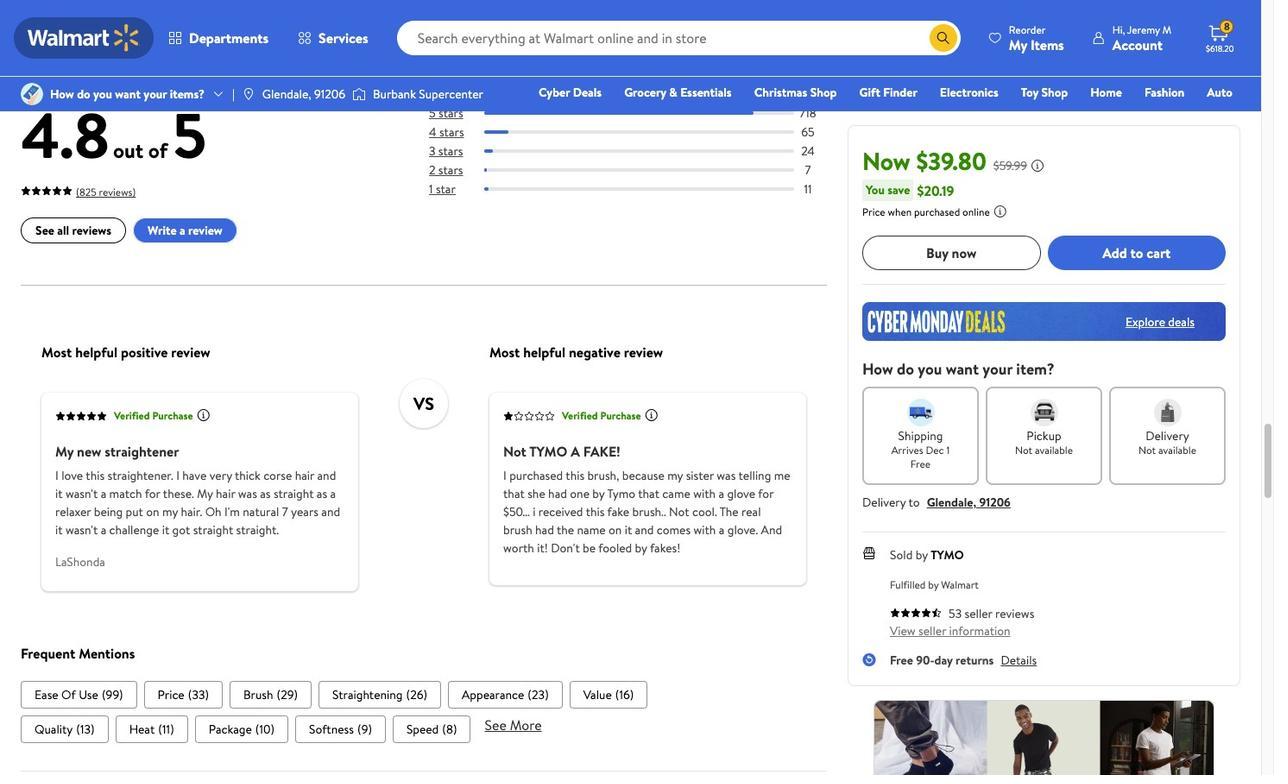 Task type: describe. For each thing, give the bounding box(es) containing it.
1 inside shipping arrives dec 1 free
[[947, 443, 950, 458]]

when
[[888, 205, 912, 219]]

buy now
[[927, 243, 977, 262]]

you for how do you want your items?
[[93, 85, 112, 103]]

intent image for delivery image
[[1154, 399, 1182, 427]]

quality (13)
[[35, 722, 95, 739]]

(8)
[[442, 722, 457, 739]]

ratings
[[205, 43, 268, 73]]

4 stars
[[429, 124, 464, 141]]

got
[[172, 522, 190, 539]]

toy
[[1022, 84, 1039, 101]]

of
[[148, 136, 168, 165]]

view seller information link
[[891, 623, 1011, 640]]

0 vertical spatial 1
[[429, 181, 433, 198]]

speed (8)
[[407, 722, 457, 739]]

m
[[1163, 22, 1172, 37]]

write a review
[[148, 223, 223, 240]]

 image for how do you want your items?
[[21, 83, 43, 105]]

this inside my new straightener i love this straightener. i have very thick corse hair and it wasn't a match for these. my hair was as straight as a relaxer being put on my hair. oh i'm natural 7 years and it wasn't a challenge it got straight straight.
[[86, 467, 105, 485]]

3 stars
[[429, 143, 463, 160]]

speed
[[407, 722, 439, 739]]

4
[[429, 124, 437, 141]]

appearance
[[462, 687, 525, 704]]

now
[[863, 144, 911, 178]]

my new straightener i love this straightener. i have very thick corse hair and it wasn't a match for these. my hair was as straight as a relaxer being put on my hair. oh i'm natural 7 years and it wasn't a challenge it got straight straight.
[[55, 442, 340, 539]]

0 horizontal spatial 91206
[[314, 85, 346, 103]]

0 horizontal spatial my
[[55, 442, 74, 461]]

reviews for 53 seller reviews
[[996, 605, 1035, 623]]

departments
[[189, 29, 269, 48]]

was inside not tymo a fake! i purchased this brush, because my sister was telling me that she had one by tymo that came with a glove for $50... i received this fake brush.. not cool. the real brush had the name on it and comes with a glove. and worth it! don't be fooled by fakes!
[[717, 467, 736, 485]]

list containing ease of use
[[21, 682, 827, 710]]

grocery & essentials link
[[617, 83, 740, 102]]

for inside not tymo a fake! i purchased this brush, because my sister was telling me that she had one by tymo that came with a glove for $50... i received this fake brush.. not cool. the real brush had the name on it and comes with a glove. and worth it! don't be fooled by fakes!
[[759, 485, 774, 503]]

gift finder
[[860, 84, 918, 101]]

it down "love"
[[55, 485, 63, 503]]

reviews for see all reviews
[[72, 223, 111, 240]]

1 horizontal spatial tymo
[[931, 547, 965, 564]]

(9)
[[358, 722, 372, 739]]

2 wasn't from the top
[[66, 522, 98, 539]]

not tymo a fake! i purchased this brush, because my sister was telling me that she had one by tymo that came with a glove for $50... i received this fake brush.. not cool. the real brush had the name on it and comes with a glove. and worth it! don't be fooled by fakes!
[[504, 442, 791, 557]]

on inside my new straightener i love this straightener. i have very thick corse hair and it wasn't a match for these. my hair was as straight as a relaxer being put on my hair. oh i'm natural 7 years and it wasn't a challenge it got straight straight.
[[146, 504, 159, 521]]

it inside not tymo a fake! i purchased this brush, because my sister was telling me that she had one by tymo that came with a glove for $50... i received this fake brush.. not cool. the real brush had the name on it and comes with a glove. and worth it! don't be fooled by fakes!
[[625, 522, 632, 539]]

0 vertical spatial purchased
[[915, 205, 961, 219]]

how for how do you want your items?
[[50, 85, 74, 103]]

hi, jeremy m account
[[1113, 22, 1172, 54]]

hi,
[[1113, 22, 1126, 37]]

 image for burbank supercenter
[[352, 86, 366, 103]]

1 star
[[429, 181, 456, 198]]

tymo inside not tymo a fake! i purchased this brush, because my sister was telling me that she had one by tymo that came with a glove for $50... i received this fake brush.. not cool. the real brush had the name on it and comes with a glove. and worth it! don't be fooled by fakes!
[[530, 442, 568, 461]]

see all reviews
[[35, 223, 111, 240]]

search icon image
[[937, 31, 951, 45]]

deals
[[1169, 313, 1195, 330]]

verified for a
[[562, 409, 598, 424]]

progress bar for 7
[[485, 169, 795, 172]]

straight.
[[236, 522, 279, 539]]

1 vertical spatial straight
[[193, 522, 233, 539]]

walmart image
[[28, 24, 140, 52]]

intent image for shipping image
[[907, 399, 935, 427]]

list item containing ease of use
[[21, 682, 137, 710]]

review for most helpful negative review
[[624, 343, 663, 362]]

sold by tymo
[[891, 547, 965, 564]]

11
[[805, 181, 812, 198]]

and inside not tymo a fake! i purchased this brush, because my sister was telling me that she had one by tymo that came with a glove for $50... i received this fake brush.. not cool. the real brush had the name on it and comes with a glove. and worth it! don't be fooled by fakes!
[[635, 522, 654, 539]]

appearance (23)
[[462, 687, 549, 704]]

toy shop
[[1022, 84, 1069, 101]]

1 as from the left
[[260, 485, 271, 503]]

most for most helpful positive review
[[41, 343, 72, 362]]

1 product group from the left
[[24, 0, 202, 14]]

shop for toy shop
[[1042, 84, 1069, 101]]

my inside reorder my items
[[1010, 35, 1028, 54]]

cyber monday deals image
[[863, 302, 1227, 341]]

(26)
[[406, 687, 428, 704]]

1 vertical spatial had
[[536, 522, 554, 539]]

fake!
[[584, 442, 621, 461]]

glove
[[728, 485, 756, 503]]

3
[[429, 143, 436, 160]]

review for most helpful positive review
[[171, 343, 211, 362]]

heat
[[129, 722, 155, 739]]

because
[[623, 467, 665, 485]]

you save $20.19
[[866, 181, 955, 200]]

purchase for not tymo a fake!
[[601, 409, 642, 424]]

1 vertical spatial free
[[891, 652, 914, 669]]

2 stars
[[429, 162, 463, 179]]

package (10)
[[209, 722, 275, 739]]

0 vertical spatial and
[[317, 467, 336, 485]]

delivery not available
[[1139, 428, 1197, 458]]

fulfilled
[[891, 578, 926, 593]]

0 horizontal spatial glendale,
[[262, 85, 311, 103]]

details
[[1001, 652, 1038, 669]]

my inside my new straightener i love this straightener. i have very thick corse hair and it wasn't a match for these. my hair was as straight as a relaxer being put on my hair. oh i'm natural 7 years and it wasn't a challenge it got straight straight.
[[162, 504, 178, 521]]

she
[[528, 485, 546, 503]]

your for item?
[[983, 358, 1013, 380]]

verified purchase for my new straightener
[[114, 409, 193, 424]]

fooled
[[599, 540, 632, 557]]

53
[[949, 605, 962, 623]]

account
[[1113, 35, 1163, 54]]

verified purchase information image for my new straightener
[[197, 409, 210, 423]]

progress bar for 11
[[485, 188, 795, 191]]

mentions
[[79, 645, 135, 664]]

gift
[[860, 84, 881, 101]]

free inside shipping arrives dec 1 free
[[911, 457, 931, 472]]

for inside my new straightener i love this straightener. i have very thick corse hair and it wasn't a match for these. my hair was as straight as a relaxer being put on my hair. oh i'm natural 7 years and it wasn't a challenge it got straight straight.
[[145, 485, 160, 503]]

corse
[[264, 467, 292, 485]]

1 horizontal spatial straight
[[274, 485, 314, 503]]

1 that from the left
[[504, 485, 525, 503]]

to for add
[[1131, 243, 1144, 262]]

2 with from the top
[[694, 522, 716, 539]]

add
[[1103, 243, 1128, 262]]

(29)
[[277, 687, 298, 704]]

0 vertical spatial reviews
[[114, 43, 181, 73]]

by left 'fakes!'
[[635, 540, 648, 557]]

list item containing softness
[[295, 716, 386, 744]]

reorder my items
[[1010, 22, 1065, 54]]

0 vertical spatial had
[[549, 485, 567, 503]]

by right sold
[[916, 547, 928, 564]]

progress bar for 718
[[485, 112, 795, 115]]

free 90-day returns details
[[891, 652, 1038, 669]]

reviews)
[[99, 185, 136, 200]]

brush (29)
[[244, 687, 298, 704]]

brush..
[[633, 504, 667, 521]]

(13)
[[76, 722, 95, 739]]

ease
[[35, 687, 58, 704]]

new
[[77, 442, 101, 461]]

you for how do you want your item?
[[918, 358, 943, 380]]

list item containing package
[[195, 716, 288, 744]]

glendale, 91206 button
[[927, 494, 1011, 511]]

verified purchase information image for not tymo a fake!
[[645, 409, 659, 423]]

price for price when purchased online
[[863, 205, 886, 219]]

christmas
[[755, 84, 808, 101]]

0 horizontal spatial 5
[[173, 92, 207, 178]]

price for price (33)
[[158, 687, 185, 704]]

helpful for positive
[[75, 343, 118, 362]]

registry
[[1035, 108, 1079, 125]]

information
[[950, 623, 1011, 640]]

was inside my new straightener i love this straightener. i have very thick corse hair and it wasn't a match for these. my hair was as straight as a relaxer being put on my hair. oh i'm natural 7 years and it wasn't a challenge it got straight straight.
[[238, 485, 257, 503]]

it left got
[[162, 522, 169, 539]]

reorder
[[1010, 22, 1046, 37]]

see more button
[[485, 716, 542, 735]]

2 that from the left
[[638, 485, 660, 503]]

i inside not tymo a fake! i purchased this brush, because my sister was telling me that she had one by tymo that came with a glove for $50... i received this fake brush.. not cool. the real brush had the name on it and comes with a glove. and worth it! don't be fooled by fakes!
[[504, 467, 507, 485]]

learn more about strikethrough prices image
[[1031, 159, 1045, 173]]

cyber deals link
[[531, 83, 610, 102]]

glove.
[[728, 522, 759, 539]]

straightener.
[[107, 467, 173, 485]]

it!
[[537, 540, 548, 557]]

services button
[[283, 17, 383, 59]]

list item containing heat
[[115, 716, 188, 744]]

fashion link
[[1137, 83, 1193, 102]]

returns
[[956, 652, 994, 669]]

legal information image
[[994, 205, 1008, 219]]

most for most helpful negative review
[[490, 343, 520, 362]]

brush,
[[588, 467, 620, 485]]

2
[[429, 162, 436, 179]]

0 horizontal spatial hair
[[216, 485, 235, 503]]

how for how do you want your item?
[[863, 358, 894, 380]]

by right fulfilled
[[929, 578, 939, 593]]

see all reviews link
[[21, 218, 126, 244]]

review right write
[[188, 223, 223, 240]]

heat (11)
[[129, 722, 174, 739]]

1 horizontal spatial this
[[566, 467, 585, 485]]

buy
[[927, 243, 949, 262]]

stars for 5 stars
[[439, 105, 464, 122]]

0 horizontal spatial &
[[186, 43, 200, 73]]



Task type: locate. For each thing, give the bounding box(es) containing it.
(825
[[76, 185, 96, 200]]

value
[[584, 687, 612, 704]]

available inside pickup not available
[[1036, 443, 1074, 458]]

1 horizontal spatial to
[[1131, 243, 1144, 262]]

1 horizontal spatial product group
[[226, 0, 403, 14]]

2 verified purchase from the left
[[562, 409, 642, 424]]

& up items?
[[186, 43, 200, 73]]

stars down the supercenter
[[439, 105, 464, 122]]

1 vertical spatial your
[[983, 358, 1013, 380]]

and
[[761, 522, 783, 539]]

not down "intent image for pickup"
[[1016, 443, 1033, 458]]

1 vertical spatial glendale,
[[927, 494, 977, 511]]

see for see more
[[485, 716, 507, 735]]

by
[[593, 485, 605, 503], [635, 540, 648, 557], [916, 547, 928, 564], [929, 578, 939, 593]]

5 stars
[[429, 105, 464, 122]]

1 vertical spatial 91206
[[980, 494, 1011, 511]]

had up 'it!' at the left of the page
[[536, 522, 554, 539]]

1 wasn't from the top
[[66, 485, 98, 503]]

1 horizontal spatial verified purchase information image
[[645, 409, 659, 423]]

2 shop from the left
[[1042, 84, 1069, 101]]

Search search field
[[397, 21, 961, 55]]

2 horizontal spatial  image
[[352, 86, 366, 103]]

with up cool.
[[694, 485, 716, 503]]

0 horizontal spatial want
[[115, 85, 141, 103]]

purchase up the straightener
[[152, 409, 193, 424]]

& inside grocery & essentials link
[[670, 84, 678, 101]]

0 horizontal spatial verified
[[114, 409, 150, 424]]

1 available from the left
[[1036, 443, 1074, 458]]

progress bar for 24
[[485, 150, 795, 153]]

(10)
[[256, 722, 275, 739]]

price (33)
[[158, 687, 209, 704]]

5 progress bar from the top
[[485, 188, 795, 191]]

available for delivery
[[1159, 443, 1197, 458]]

2 horizontal spatial this
[[586, 504, 605, 521]]

1 horizontal spatial you
[[918, 358, 943, 380]]

0 horizontal spatial price
[[158, 687, 185, 704]]

0 vertical spatial delivery
[[1146, 428, 1190, 445]]

free down shipping
[[911, 457, 931, 472]]

price left (33)
[[158, 687, 185, 704]]

electronics link
[[933, 83, 1007, 102]]

2 as from the left
[[317, 485, 327, 503]]

1 vertical spatial hair
[[216, 485, 235, 503]]

2 horizontal spatial my
[[1010, 35, 1028, 54]]

seller for 53
[[965, 605, 993, 623]]

1 vertical spatial delivery
[[863, 494, 906, 511]]

as up the natural
[[260, 485, 271, 503]]

purchased
[[915, 205, 961, 219], [510, 467, 563, 485]]

reviews up 'how do you want your items?'
[[114, 43, 181, 73]]

available down intent image for delivery
[[1159, 443, 1197, 458]]

53 seller reviews
[[949, 605, 1035, 623]]

negative
[[569, 343, 621, 362]]

1 vertical spatial purchased
[[510, 467, 563, 485]]

my inside not tymo a fake! i purchased this brush, because my sister was telling me that she had one by tymo that came with a glove for $50... i received this fake brush.. not cool. the real brush had the name on it and comes with a glove. and worth it! don't be fooled by fakes!
[[668, 467, 683, 485]]

package
[[209, 722, 252, 739]]

for down telling
[[759, 485, 774, 503]]

1 vertical spatial price
[[158, 687, 185, 704]]

not inside pickup not available
[[1016, 443, 1033, 458]]

2 vertical spatial and
[[635, 522, 654, 539]]

had up 'received'
[[549, 485, 567, 503]]

1 horizontal spatial how
[[863, 358, 894, 380]]

1 vertical spatial see
[[485, 716, 507, 735]]

tymo left a
[[530, 442, 568, 461]]

verified purchase up fake! at the left bottom of the page
[[562, 409, 642, 424]]

my left items
[[1010, 35, 1028, 54]]

0 horizontal spatial 7
[[282, 504, 288, 521]]

0 horizontal spatial delivery
[[863, 494, 906, 511]]

1 horizontal spatial helpful
[[524, 343, 566, 362]]

price when purchased online
[[863, 205, 990, 219]]

see for see all reviews
[[35, 223, 54, 240]]

718
[[800, 105, 817, 122]]

2 purchase from the left
[[601, 409, 642, 424]]

0 horizontal spatial see
[[35, 223, 54, 240]]

1 vertical spatial wasn't
[[66, 522, 98, 539]]

see more list
[[21, 716, 827, 744]]

came
[[663, 485, 691, 503]]

0 horizontal spatial tymo
[[530, 442, 568, 461]]

glendale, down dec
[[927, 494, 977, 511]]

name
[[577, 522, 606, 539]]

1 vertical spatial with
[[694, 522, 716, 539]]

1 horizontal spatial verified
[[562, 409, 598, 424]]

verified purchase information image
[[197, 409, 210, 423], [645, 409, 659, 423]]

frequent
[[21, 645, 75, 664]]

essentials
[[681, 84, 732, 101]]

match
[[109, 485, 142, 503]]

stars for 3 stars
[[439, 143, 463, 160]]

0 horizontal spatial you
[[93, 85, 112, 103]]

helpful for negative
[[524, 343, 566, 362]]

1 horizontal spatial  image
[[242, 87, 256, 101]]

customer
[[21, 43, 109, 73]]

product group up services popup button
[[226, 0, 403, 14]]

dec
[[926, 443, 945, 458]]

intent image for pickup image
[[1031, 399, 1059, 427]]

2 progress bar from the top
[[485, 131, 795, 134]]

0 vertical spatial hair
[[295, 467, 315, 485]]

i
[[533, 504, 536, 521]]

home
[[1091, 84, 1123, 101]]

0 horizontal spatial i
[[55, 467, 59, 485]]

0 horizontal spatial your
[[144, 85, 167, 103]]

most
[[41, 343, 72, 362], [490, 343, 520, 362]]

purchase
[[152, 409, 193, 424], [601, 409, 642, 424]]

don't
[[551, 540, 580, 557]]

1 vertical spatial &
[[670, 84, 678, 101]]

one debit
[[1101, 108, 1159, 125]]

not inside "delivery not available"
[[1139, 443, 1157, 458]]

electronics
[[940, 84, 999, 101]]

of
[[61, 687, 76, 704]]

see left more
[[485, 716, 507, 735]]

to inside 'button'
[[1131, 243, 1144, 262]]

your for items?
[[144, 85, 167, 103]]

0 vertical spatial price
[[863, 205, 886, 219]]

my up 'came'
[[668, 467, 683, 485]]

as up years
[[317, 485, 327, 503]]

1 horizontal spatial price
[[863, 205, 886, 219]]

4 progress bar from the top
[[485, 169, 795, 172]]

i left have
[[176, 467, 180, 485]]

had
[[549, 485, 567, 503], [536, 522, 554, 539]]

real
[[742, 504, 761, 521]]

purchased inside not tymo a fake! i purchased this brush, because my sister was telling me that she had one by tymo that came with a glove for $50... i received this fake brush.. not cool. the real brush had the name on it and comes with a glove. and worth it! don't be fooled by fakes!
[[510, 467, 563, 485]]

0 vertical spatial you
[[93, 85, 112, 103]]

5 right of
[[173, 92, 207, 178]]

2 product group from the left
[[226, 0, 403, 14]]

stars right 4
[[440, 124, 464, 141]]

how do you want your item?
[[863, 358, 1055, 380]]

do for how do you want your items?
[[77, 85, 90, 103]]

my left new
[[55, 442, 74, 461]]

not down 'came'
[[669, 504, 690, 521]]

shop for christmas shop
[[811, 84, 837, 101]]

straight down oh
[[193, 522, 233, 539]]

Walmart Site-Wide search field
[[397, 21, 961, 55]]

glendale,
[[262, 85, 311, 103], [927, 494, 977, 511]]

list item containing appearance
[[448, 682, 563, 710]]

2 available from the left
[[1159, 443, 1197, 458]]

want down customer reviews & ratings
[[115, 85, 141, 103]]

seller for view
[[919, 623, 947, 640]]

1 horizontal spatial hair
[[295, 467, 315, 485]]

1 vertical spatial 7
[[282, 504, 288, 521]]

list item containing price
[[144, 682, 223, 710]]

1 horizontal spatial &
[[670, 84, 678, 101]]

2 verified from the left
[[562, 409, 598, 424]]

reviews
[[114, 43, 181, 73], [72, 223, 111, 240], [996, 605, 1035, 623]]

not down intent image for delivery
[[1139, 443, 1157, 458]]

(825 reviews) link
[[21, 182, 136, 201]]

years
[[291, 504, 319, 521]]

want left item?
[[946, 358, 979, 380]]

was up glove
[[717, 467, 736, 485]]

delivery for not
[[1146, 428, 1190, 445]]

seller right 53
[[965, 605, 993, 623]]

pickup
[[1027, 428, 1062, 445]]

grocery & essentials
[[625, 84, 732, 101]]

tymo up walmart
[[931, 547, 965, 564]]

burbank supercenter
[[373, 85, 484, 103]]

day
[[935, 652, 953, 669]]

1 vertical spatial you
[[918, 358, 943, 380]]

purchase for my new straightener
[[152, 409, 193, 424]]

on inside not tymo a fake! i purchased this brush, because my sister was telling me that she had one by tymo that came with a glove for $50... i received this fake brush.. not cool. the real brush had the name on it and comes with a glove. and worth it! don't be fooled by fakes!
[[609, 522, 622, 539]]

view
[[891, 623, 916, 640]]

0 vertical spatial want
[[115, 85, 141, 103]]

helpful left negative
[[524, 343, 566, 362]]

this right "love"
[[86, 467, 105, 485]]

1 horizontal spatial seller
[[965, 605, 993, 623]]

(23)
[[528, 687, 549, 704]]

reviews right the all
[[72, 223, 111, 240]]

that up $50...
[[504, 485, 525, 503]]

1 horizontal spatial as
[[317, 485, 327, 503]]

8
[[1225, 19, 1231, 34]]

buy now button
[[863, 236, 1041, 270]]

2 helpful from the left
[[524, 343, 566, 362]]

0 vertical spatial my
[[668, 467, 683, 485]]

0 horizontal spatial my
[[162, 504, 178, 521]]

(33)
[[188, 687, 209, 704]]

0 horizontal spatial most
[[41, 343, 72, 362]]

for down straightener.
[[145, 485, 160, 503]]

you
[[93, 85, 112, 103], [918, 358, 943, 380]]

review right positive
[[171, 343, 211, 362]]

1 horizontal spatial purchased
[[915, 205, 961, 219]]

shop up 718
[[811, 84, 837, 101]]

verified for straightener
[[114, 409, 150, 424]]

1 helpful from the left
[[75, 343, 118, 362]]

0 horizontal spatial was
[[238, 485, 257, 503]]

a
[[571, 442, 580, 461]]

stars for 2 stars
[[439, 162, 463, 179]]

see left the all
[[35, 223, 54, 240]]

and right years
[[322, 504, 340, 521]]

to for delivery
[[909, 494, 920, 511]]

verified up the straightener
[[114, 409, 150, 424]]

verified purchase information image up the because
[[645, 409, 659, 423]]

you up intent image for shipping
[[918, 358, 943, 380]]

1 horizontal spatial 91206
[[980, 494, 1011, 511]]

(99)
[[102, 687, 123, 704]]

my down these.
[[162, 504, 178, 521]]

wasn't up the relaxer
[[66, 485, 98, 503]]

list
[[21, 682, 827, 710]]

not up $50...
[[504, 442, 527, 461]]

available down "intent image for pickup"
[[1036, 443, 1074, 458]]

stars right '3'
[[439, 143, 463, 160]]

0 horizontal spatial straight
[[193, 522, 233, 539]]

1 horizontal spatial glendale,
[[927, 494, 977, 511]]

delivery inside "delivery not available"
[[1146, 428, 1190, 445]]

1 horizontal spatial 7
[[805, 162, 811, 179]]

sold
[[891, 547, 913, 564]]

0 horizontal spatial verified purchase information image
[[197, 409, 210, 423]]

7 up '11'
[[805, 162, 811, 179]]

with down cool.
[[694, 522, 716, 539]]

1 with from the top
[[694, 485, 716, 503]]

1 vertical spatial on
[[609, 522, 622, 539]]

 image right |
[[242, 87, 256, 101]]

see inside list
[[485, 716, 507, 735]]

arrives
[[892, 443, 924, 458]]

out
[[113, 136, 143, 165]]

1 progress bar from the top
[[485, 112, 795, 115]]

0 horizontal spatial verified purchase
[[114, 409, 193, 424]]

 image
[[21, 83, 43, 105], [352, 86, 366, 103], [242, 87, 256, 101]]

item?
[[1017, 358, 1055, 380]]

you down customer
[[93, 85, 112, 103]]

on up fooled
[[609, 522, 622, 539]]

0 horizontal spatial product group
[[24, 0, 202, 14]]

list item containing straightening
[[319, 682, 441, 710]]

1 most from the left
[[41, 343, 72, 362]]

0 horizontal spatial as
[[260, 485, 271, 503]]

how do you want your items?
[[50, 85, 205, 103]]

1 left star
[[429, 181, 433, 198]]

0 horizontal spatial helpful
[[75, 343, 118, 362]]

save
[[888, 181, 911, 199]]

price inside list item
[[158, 687, 185, 704]]

delivery down intent image for delivery
[[1146, 428, 1190, 445]]

helpful left positive
[[75, 343, 118, 362]]

progress bar
[[485, 112, 795, 115], [485, 131, 795, 134], [485, 150, 795, 153], [485, 169, 795, 172], [485, 188, 795, 191]]

i left "love"
[[55, 467, 59, 485]]

now
[[952, 243, 977, 262]]

|
[[232, 85, 235, 103]]

quality
[[35, 722, 73, 739]]

want
[[115, 85, 141, 103], [946, 358, 979, 380]]

cyber deals
[[539, 84, 602, 101]]

natural
[[243, 504, 279, 521]]

it down the relaxer
[[55, 522, 63, 539]]

2 i from the left
[[176, 467, 180, 485]]

1 verified from the left
[[114, 409, 150, 424]]

your left item?
[[983, 358, 1013, 380]]

free left '90-'
[[891, 652, 914, 669]]

and up years
[[317, 467, 336, 485]]

want for item?
[[946, 358, 979, 380]]

5 up 4
[[429, 105, 436, 122]]

1 horizontal spatial i
[[176, 467, 180, 485]]

1 verified purchase information image from the left
[[197, 409, 210, 423]]

0 horizontal spatial  image
[[21, 83, 43, 105]]

1 purchase from the left
[[152, 409, 193, 424]]

that up brush..
[[638, 485, 660, 503]]

this up one
[[566, 467, 585, 485]]

by down the brush,
[[593, 485, 605, 503]]

to left the cart
[[1131, 243, 1144, 262]]

90-
[[917, 652, 935, 669]]

available inside "delivery not available"
[[1159, 443, 1197, 458]]

fakes!
[[650, 540, 681, 557]]

delivery up sold
[[863, 494, 906, 511]]

2 vertical spatial my
[[197, 485, 213, 503]]

verified purchase for not tymo a fake!
[[562, 409, 642, 424]]

2 for from the left
[[759, 485, 774, 503]]

reviews up details
[[996, 605, 1035, 623]]

1 horizontal spatial see
[[485, 716, 507, 735]]

product group
[[24, 0, 202, 14], [226, 0, 403, 14]]

softness (9)
[[309, 722, 372, 739]]

gift finder link
[[852, 83, 926, 102]]

use
[[79, 687, 98, 704]]

verified purchase information image up have
[[197, 409, 210, 423]]

deals
[[573, 84, 602, 101]]

1 horizontal spatial 1
[[947, 443, 950, 458]]

do up intent image for shipping
[[897, 358, 915, 380]]

0 horizontal spatial for
[[145, 485, 160, 503]]

1 horizontal spatial 5
[[429, 105, 436, 122]]

0 vertical spatial tymo
[[530, 442, 568, 461]]

stars
[[439, 105, 464, 122], [440, 124, 464, 141], [439, 143, 463, 160], [439, 162, 463, 179]]

it down fake
[[625, 522, 632, 539]]

fashion
[[1145, 84, 1185, 101]]

brush
[[504, 522, 533, 539]]

wasn't down the relaxer
[[66, 522, 98, 539]]

3 progress bar from the top
[[485, 150, 795, 153]]

your left items?
[[144, 85, 167, 103]]

0 vertical spatial on
[[146, 504, 159, 521]]

0 horizontal spatial that
[[504, 485, 525, 503]]

0 horizontal spatial to
[[909, 494, 920, 511]]

progress bar for 65
[[485, 131, 795, 134]]

1 for from the left
[[145, 485, 160, 503]]

stars for 4 stars
[[440, 124, 464, 141]]

all
[[57, 223, 69, 240]]

& right grocery
[[670, 84, 678, 101]]

1 horizontal spatial that
[[638, 485, 660, 503]]

stars right 2
[[439, 162, 463, 179]]

1 vertical spatial 1
[[947, 443, 950, 458]]

list item containing brush
[[230, 682, 312, 710]]

1 vertical spatial my
[[55, 442, 74, 461]]

do for how do you want your item?
[[897, 358, 915, 380]]

was down "thick"
[[238, 485, 257, 503]]

list item
[[21, 682, 137, 710], [144, 682, 223, 710], [230, 682, 312, 710], [319, 682, 441, 710], [448, 682, 563, 710], [570, 682, 648, 710], [21, 716, 109, 744], [115, 716, 188, 744], [195, 716, 288, 744], [295, 716, 386, 744], [393, 716, 471, 744]]

shop up registry
[[1042, 84, 1069, 101]]

1 vertical spatial do
[[897, 358, 915, 380]]

this up name at the bottom of page
[[586, 504, 605, 521]]

registry link
[[1027, 107, 1086, 126]]

1 right dec
[[947, 443, 950, 458]]

available for pickup
[[1036, 443, 1074, 458]]

seller down 4.3208 stars out of 5, based on 53 seller reviews element
[[919, 623, 947, 640]]

now $39.80
[[863, 144, 987, 178]]

being
[[94, 504, 123, 521]]

list item containing speed
[[393, 716, 471, 744]]

purchased up she
[[510, 467, 563, 485]]

1 horizontal spatial on
[[609, 522, 622, 539]]

4.3208 stars out of 5, based on 53 seller reviews element
[[891, 608, 942, 618]]

0 vertical spatial glendale,
[[262, 85, 311, 103]]

1 horizontal spatial my
[[197, 485, 213, 503]]

hair.
[[181, 504, 202, 521]]

1 horizontal spatial shop
[[1042, 84, 1069, 101]]

2 horizontal spatial i
[[504, 467, 507, 485]]

1 verified purchase from the left
[[114, 409, 193, 424]]

0 horizontal spatial reviews
[[72, 223, 111, 240]]

on right put
[[146, 504, 159, 521]]

 image for glendale, 91206
[[242, 87, 256, 101]]

0 horizontal spatial this
[[86, 467, 105, 485]]

7 inside my new straightener i love this straightener. i have very thick corse hair and it wasn't a match for these. my hair was as straight as a relaxer being put on my hair. oh i'm natural 7 years and it wasn't a challenge it got straight straight.
[[282, 504, 288, 521]]

do
[[77, 85, 90, 103], [897, 358, 915, 380]]

2 vertical spatial reviews
[[996, 605, 1035, 623]]

departments button
[[154, 17, 283, 59]]

brush
[[244, 687, 273, 704]]

pickup not available
[[1016, 428, 1074, 458]]

shop
[[811, 84, 837, 101], [1042, 84, 1069, 101]]

 image down customer
[[21, 83, 43, 105]]

0 vertical spatial free
[[911, 457, 931, 472]]

to down arrives
[[909, 494, 920, 511]]

list item containing value
[[570, 682, 648, 710]]

want for items?
[[115, 85, 141, 103]]

available
[[1036, 443, 1074, 458], [1159, 443, 1197, 458]]

purchase up fake! at the left bottom of the page
[[601, 409, 642, 424]]

2 most from the left
[[490, 343, 520, 362]]

purchased down $20.19
[[915, 205, 961, 219]]

straight up years
[[274, 485, 314, 503]]

glendale, right |
[[262, 85, 311, 103]]

1 vertical spatial and
[[322, 504, 340, 521]]

3 i from the left
[[504, 467, 507, 485]]

2 horizontal spatial reviews
[[996, 605, 1035, 623]]

verified purchase up the straightener
[[114, 409, 193, 424]]

delivery for to
[[863, 494, 906, 511]]

review right negative
[[624, 343, 663, 362]]

view seller information
[[891, 623, 1011, 640]]

auto
[[1208, 84, 1233, 101]]

2 verified purchase information image from the left
[[645, 409, 659, 423]]

and down brush..
[[635, 522, 654, 539]]

1 horizontal spatial purchase
[[601, 409, 642, 424]]

i up $50...
[[504, 467, 507, 485]]

1 i from the left
[[55, 467, 59, 485]]

65
[[802, 124, 815, 141]]

1 shop from the left
[[811, 84, 837, 101]]

1 horizontal spatial was
[[717, 467, 736, 485]]

list item containing quality
[[21, 716, 109, 744]]

7 left years
[[282, 504, 288, 521]]

1 horizontal spatial reviews
[[114, 43, 181, 73]]



Task type: vqa. For each thing, say whether or not it's contained in the screenshot.


